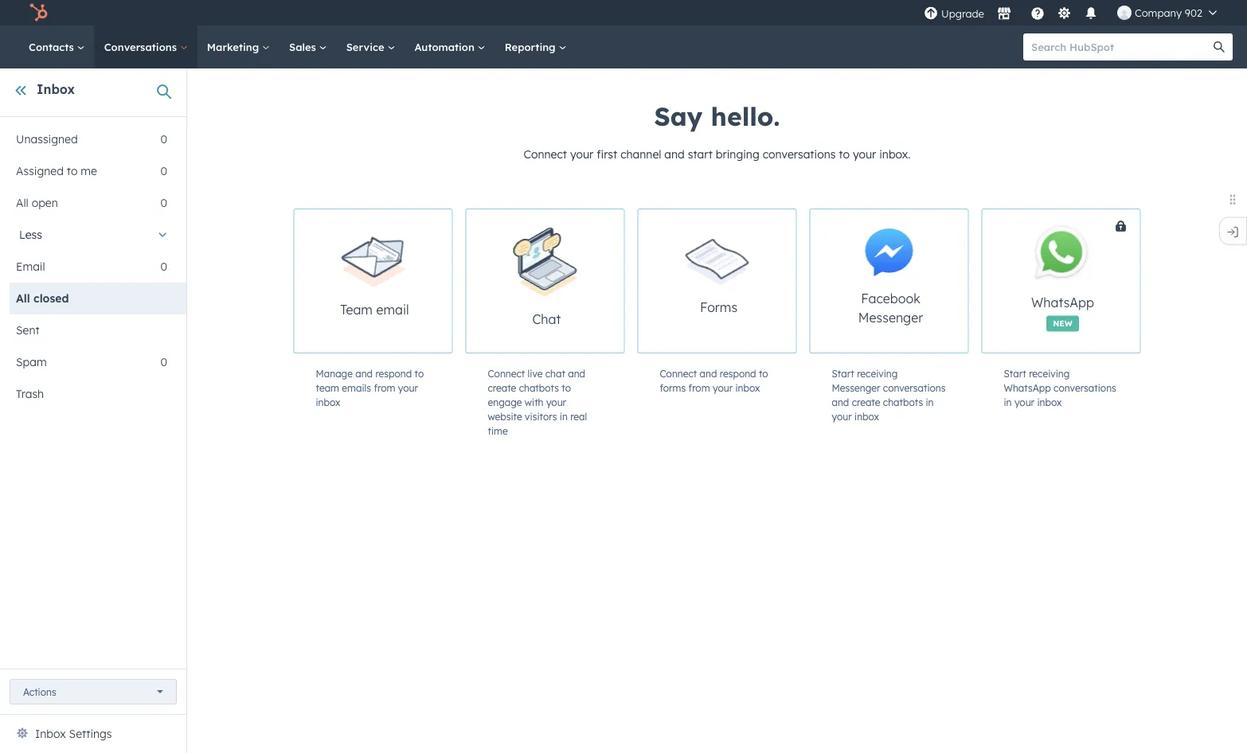 Task type: vqa. For each thing, say whether or not it's contained in the screenshot.
Settings image
yes



Task type: locate. For each thing, give the bounding box(es) containing it.
0 vertical spatial all
[[16, 196, 28, 210]]

and inside manage and respond to team emails from your inbox
[[355, 368, 373, 379]]

reporting link
[[495, 25, 576, 68]]

1 vertical spatial inbox
[[35, 727, 66, 741]]

from inside connect and respond to forms from your inbox
[[689, 382, 710, 394]]

all open
[[16, 196, 58, 210]]

respond right manage
[[375, 368, 412, 379]]

0 horizontal spatial respond
[[375, 368, 412, 379]]

receiving for whatsapp
[[1029, 368, 1070, 379]]

marketing link
[[197, 25, 280, 68]]

from right the emails
[[374, 382, 395, 394]]

service link
[[337, 25, 405, 68]]

Search HubSpot search field
[[1023, 33, 1218, 61]]

create inside connect live chat and create chatbots to engage with your website visitors in real time
[[488, 382, 516, 394]]

Chat checkbox
[[465, 209, 625, 354]]

forms
[[700, 300, 738, 316]]

website
[[488, 411, 522, 422]]

1 vertical spatial messenger
[[832, 382, 880, 394]]

0 vertical spatial inbox
[[37, 81, 75, 97]]

chatbots inside connect live chat and create chatbots to engage with your website visitors in real time
[[519, 382, 559, 394]]

0 horizontal spatial start
[[832, 368, 854, 379]]

1 horizontal spatial chatbots
[[883, 396, 923, 408]]

inbox
[[37, 81, 75, 97], [35, 727, 66, 741]]

1 vertical spatial chatbots
[[883, 396, 923, 408]]

inbox for inbox
[[37, 81, 75, 97]]

none checkbox containing whatsapp
[[982, 209, 1200, 354]]

marketplaces button
[[987, 0, 1021, 25]]

None checkbox
[[982, 209, 1200, 354]]

real
[[570, 411, 587, 422]]

1 0 from the top
[[160, 132, 167, 146]]

to inside connect and respond to forms from your inbox
[[759, 368, 768, 379]]

contacts
[[29, 40, 77, 53]]

first
[[597, 147, 617, 161]]

spam
[[16, 355, 47, 369]]

2 horizontal spatial in
[[1004, 396, 1012, 408]]

to
[[839, 147, 850, 161], [67, 164, 78, 178], [415, 368, 424, 379], [759, 368, 768, 379], [562, 382, 571, 394]]

upgrade
[[941, 7, 984, 20]]

all inside all closed button
[[16, 291, 30, 305]]

1 horizontal spatial respond
[[720, 368, 756, 379]]

0 for email
[[160, 260, 167, 274]]

conversations
[[104, 40, 180, 53]]

menu
[[922, 0, 1228, 25]]

0 horizontal spatial create
[[488, 382, 516, 394]]

in
[[926, 396, 934, 408], [1004, 396, 1012, 408], [560, 411, 568, 422]]

and inside 'start receiving messenger conversations and create chatbots in your inbox'
[[832, 396, 849, 408]]

mateo roberts image
[[1117, 6, 1132, 20]]

0 horizontal spatial from
[[374, 382, 395, 394]]

2 horizontal spatial conversations
[[1054, 382, 1116, 394]]

from inside manage and respond to team emails from your inbox
[[374, 382, 395, 394]]

0 vertical spatial create
[[488, 382, 516, 394]]

company 902 button
[[1108, 0, 1226, 25]]

settings image
[[1057, 7, 1071, 21]]

create
[[488, 382, 516, 394], [852, 396, 880, 408]]

automation
[[414, 40, 478, 53]]

1 horizontal spatial receiving
[[1029, 368, 1070, 379]]

less
[[19, 228, 42, 242]]

1 from from the left
[[374, 382, 395, 394]]

1 vertical spatial all
[[16, 291, 30, 305]]

conversations for start receiving messenger conversations and create chatbots in your inbox
[[883, 382, 946, 394]]

receiving inside 'start receiving messenger conversations and create chatbots in your inbox'
[[857, 368, 898, 379]]

manage and respond to team emails from your inbox
[[316, 368, 424, 408]]

0
[[160, 132, 167, 146], [160, 164, 167, 178], [160, 196, 167, 210], [160, 260, 167, 274], [160, 355, 167, 369]]

your inside connect live chat and create chatbots to engage with your website visitors in real time
[[546, 396, 566, 408]]

respond for team email
[[375, 368, 412, 379]]

connect
[[524, 147, 567, 161], [488, 368, 525, 379], [660, 368, 697, 379]]

team
[[316, 382, 339, 394]]

and inside connect and respond to forms from your inbox
[[700, 368, 717, 379]]

Team email checkbox
[[293, 209, 453, 354]]

1 vertical spatial create
[[852, 396, 880, 408]]

1 start from the left
[[832, 368, 854, 379]]

marketplaces image
[[997, 7, 1011, 22]]

2 receiving from the left
[[1029, 368, 1070, 379]]

3 0 from the top
[[160, 196, 167, 210]]

team email
[[340, 301, 409, 317]]

messenger inside facebook messenger option
[[858, 310, 923, 326]]

connect up engage at left
[[488, 368, 525, 379]]

1 horizontal spatial start
[[1004, 368, 1026, 379]]

notifications image
[[1084, 7, 1098, 22]]

0 vertical spatial whatsapp
[[1031, 294, 1094, 310]]

inbox down contacts link
[[37, 81, 75, 97]]

settings link
[[1054, 4, 1074, 21]]

respond for forms
[[720, 368, 756, 379]]

in inside 'start receiving messenger conversations and create chatbots in your inbox'
[[926, 396, 934, 408]]

start receiving whatsapp conversations in your inbox
[[1004, 368, 1116, 408]]

from
[[374, 382, 395, 394], [689, 382, 710, 394]]

chat
[[532, 311, 561, 327]]

1 all from the top
[[16, 196, 28, 210]]

2 start from the left
[[1004, 368, 1026, 379]]

0 horizontal spatial receiving
[[857, 368, 898, 379]]

1 horizontal spatial from
[[689, 382, 710, 394]]

connect up forms
[[660, 368, 697, 379]]

help button
[[1024, 0, 1051, 25]]

conversations inside 'start receiving messenger conversations and create chatbots in your inbox'
[[883, 382, 946, 394]]

receiving inside start receiving whatsapp conversations in your inbox
[[1029, 368, 1070, 379]]

respond down forms
[[720, 368, 756, 379]]

1 respond from the left
[[375, 368, 412, 379]]

2 0 from the top
[[160, 164, 167, 178]]

actions button
[[10, 679, 177, 705]]

reporting
[[505, 40, 559, 53]]

5 0 from the top
[[160, 355, 167, 369]]

chatbots inside 'start receiving messenger conversations and create chatbots in your inbox'
[[883, 396, 923, 408]]

start
[[832, 368, 854, 379], [1004, 368, 1026, 379]]

sales link
[[280, 25, 337, 68]]

2 respond from the left
[[720, 368, 756, 379]]

inbox inside start receiving whatsapp conversations in your inbox
[[1037, 396, 1062, 408]]

your inside start receiving whatsapp conversations in your inbox
[[1014, 396, 1035, 408]]

all left open on the left top of the page
[[16, 196, 28, 210]]

contacts link
[[19, 25, 95, 68]]

all left closed
[[16, 291, 30, 305]]

and
[[664, 147, 685, 161], [355, 368, 373, 379], [568, 368, 585, 379], [700, 368, 717, 379], [832, 396, 849, 408]]

conversations for start receiving whatsapp conversations in your inbox
[[1054, 382, 1116, 394]]

company 902
[[1135, 6, 1203, 19]]

chatbots
[[519, 382, 559, 394], [883, 396, 923, 408]]

whatsapp new
[[1031, 294, 1094, 328]]

start inside 'start receiving messenger conversations and create chatbots in your inbox'
[[832, 368, 854, 379]]

0 horizontal spatial chatbots
[[519, 382, 559, 394]]

start inside start receiving whatsapp conversations in your inbox
[[1004, 368, 1026, 379]]

connect inside connect live chat and create chatbots to engage with your website visitors in real time
[[488, 368, 525, 379]]

inbox
[[735, 382, 760, 394], [316, 396, 340, 408], [1037, 396, 1062, 408], [855, 411, 879, 422]]

connect inside connect and respond to forms from your inbox
[[660, 368, 697, 379]]

upgrade image
[[924, 7, 938, 21]]

respond
[[375, 368, 412, 379], [720, 368, 756, 379]]

1 horizontal spatial create
[[852, 396, 880, 408]]

2 from from the left
[[689, 382, 710, 394]]

conversations inside start receiving whatsapp conversations in your inbox
[[1054, 382, 1116, 394]]

settings
[[69, 727, 112, 741]]

inbox left settings
[[35, 727, 66, 741]]

respond inside connect and respond to forms from your inbox
[[720, 368, 756, 379]]

all
[[16, 196, 28, 210], [16, 291, 30, 305]]

1 horizontal spatial conversations
[[883, 382, 946, 394]]

receiving down facebook messenger
[[857, 368, 898, 379]]

chat
[[545, 368, 565, 379]]

messenger inside 'start receiving messenger conversations and create chatbots in your inbox'
[[832, 382, 880, 394]]

0 vertical spatial messenger
[[858, 310, 923, 326]]

2 all from the top
[[16, 291, 30, 305]]

0 horizontal spatial conversations
[[763, 147, 836, 161]]

0 vertical spatial chatbots
[[519, 382, 559, 394]]

0 horizontal spatial in
[[560, 411, 568, 422]]

service
[[346, 40, 387, 53]]

0 for all open
[[160, 196, 167, 210]]

with
[[525, 396, 544, 408]]

messenger
[[858, 310, 923, 326], [832, 382, 880, 394]]

your
[[570, 147, 594, 161], [853, 147, 876, 161], [398, 382, 418, 394], [713, 382, 733, 394], [546, 396, 566, 408], [1014, 396, 1035, 408], [832, 411, 852, 422]]

new
[[1053, 318, 1073, 328]]

from right forms
[[689, 382, 710, 394]]

1 vertical spatial whatsapp
[[1004, 382, 1051, 394]]

whatsapp
[[1031, 294, 1094, 310], [1004, 382, 1051, 394]]

facebook messenger
[[858, 291, 923, 326]]

hubspot link
[[19, 3, 60, 22]]

conversations
[[763, 147, 836, 161], [883, 382, 946, 394], [1054, 382, 1116, 394]]

receiving
[[857, 368, 898, 379], [1029, 368, 1070, 379]]

4 0 from the top
[[160, 260, 167, 274]]

visitors
[[525, 411, 557, 422]]

trash
[[16, 387, 44, 401]]

channel
[[621, 147, 661, 161]]

manage
[[316, 368, 353, 379]]

respond inside manage and respond to team emails from your inbox
[[375, 368, 412, 379]]

1 receiving from the left
[[857, 368, 898, 379]]

1 horizontal spatial in
[[926, 396, 934, 408]]

receiving down new
[[1029, 368, 1070, 379]]



Task type: describe. For each thing, give the bounding box(es) containing it.
facebook
[[861, 291, 920, 307]]

search button
[[1206, 33, 1233, 61]]

your inside connect and respond to forms from your inbox
[[713, 382, 733, 394]]

Forms checkbox
[[637, 209, 797, 354]]

say hello.
[[654, 100, 780, 132]]

menu containing company 902
[[922, 0, 1228, 25]]

0 for unassigned
[[160, 132, 167, 146]]

live
[[528, 368, 543, 379]]

search image
[[1214, 41, 1225, 53]]

create inside 'start receiving messenger conversations and create chatbots in your inbox'
[[852, 396, 880, 408]]

team
[[340, 301, 373, 317]]

marketing
[[207, 40, 262, 53]]

all for all closed
[[16, 291, 30, 305]]

Facebook Messenger checkbox
[[810, 209, 969, 354]]

actions
[[23, 686, 56, 698]]

open
[[32, 196, 58, 210]]

all closed button
[[10, 283, 167, 315]]

whatsapp inside start receiving whatsapp conversations in your inbox
[[1004, 382, 1051, 394]]

say
[[654, 100, 703, 132]]

0 for spam
[[160, 355, 167, 369]]

connect live chat and create chatbots to engage with your website visitors in real time
[[488, 368, 587, 437]]

connect and respond to forms from your inbox
[[660, 368, 768, 394]]

sent
[[16, 323, 40, 337]]

connect left first on the left top
[[524, 147, 567, 161]]

start
[[688, 147, 713, 161]]

902
[[1185, 6, 1203, 19]]

me
[[81, 164, 97, 178]]

start for start receiving whatsapp conversations in your inbox
[[1004, 368, 1026, 379]]

sales
[[289, 40, 319, 53]]

emails
[[342, 382, 371, 394]]

assigned
[[16, 164, 64, 178]]

receiving for messenger
[[857, 368, 898, 379]]

notifications button
[[1077, 0, 1104, 25]]

unassigned
[[16, 132, 78, 146]]

inbox settings link
[[35, 725, 112, 744]]

all closed
[[16, 291, 69, 305]]

bringing
[[716, 147, 760, 161]]

assigned to me
[[16, 164, 97, 178]]

hello.
[[711, 100, 780, 132]]

email
[[16, 260, 45, 274]]

start for start receiving messenger conversations and create chatbots in your inbox
[[832, 368, 854, 379]]

email
[[376, 301, 409, 317]]

company
[[1135, 6, 1182, 19]]

forms
[[660, 382, 686, 394]]

all for all open
[[16, 196, 28, 210]]

inbox settings
[[35, 727, 112, 741]]

conversations link
[[95, 25, 197, 68]]

in inside connect live chat and create chatbots to engage with your website visitors in real time
[[560, 411, 568, 422]]

automation link
[[405, 25, 495, 68]]

closed
[[34, 291, 69, 305]]

engage
[[488, 396, 522, 408]]

to inside connect live chat and create chatbots to engage with your website visitors in real time
[[562, 382, 571, 394]]

and inside connect live chat and create chatbots to engage with your website visitors in real time
[[568, 368, 585, 379]]

0 for assigned to me
[[160, 164, 167, 178]]

your inside manage and respond to team emails from your inbox
[[398, 382, 418, 394]]

connect your first channel and start bringing conversations to your inbox.
[[524, 147, 911, 161]]

time
[[488, 425, 508, 437]]

connect for forms
[[660, 368, 697, 379]]

trash button
[[10, 378, 167, 410]]

to inside manage and respond to team emails from your inbox
[[415, 368, 424, 379]]

inbox inside 'start receiving messenger conversations and create chatbots in your inbox'
[[855, 411, 879, 422]]

sent button
[[10, 315, 167, 346]]

start receiving messenger conversations and create chatbots in your inbox
[[832, 368, 946, 422]]

inbox inside connect and respond to forms from your inbox
[[735, 382, 760, 394]]

inbox.
[[879, 147, 911, 161]]

connect for chat
[[488, 368, 525, 379]]

inbox for inbox settings
[[35, 727, 66, 741]]

help image
[[1030, 7, 1045, 22]]

your inside 'start receiving messenger conversations and create chatbots in your inbox'
[[832, 411, 852, 422]]

in inside start receiving whatsapp conversations in your inbox
[[1004, 396, 1012, 408]]

hubspot image
[[29, 3, 48, 22]]

inbox inside manage and respond to team emails from your inbox
[[316, 396, 340, 408]]



